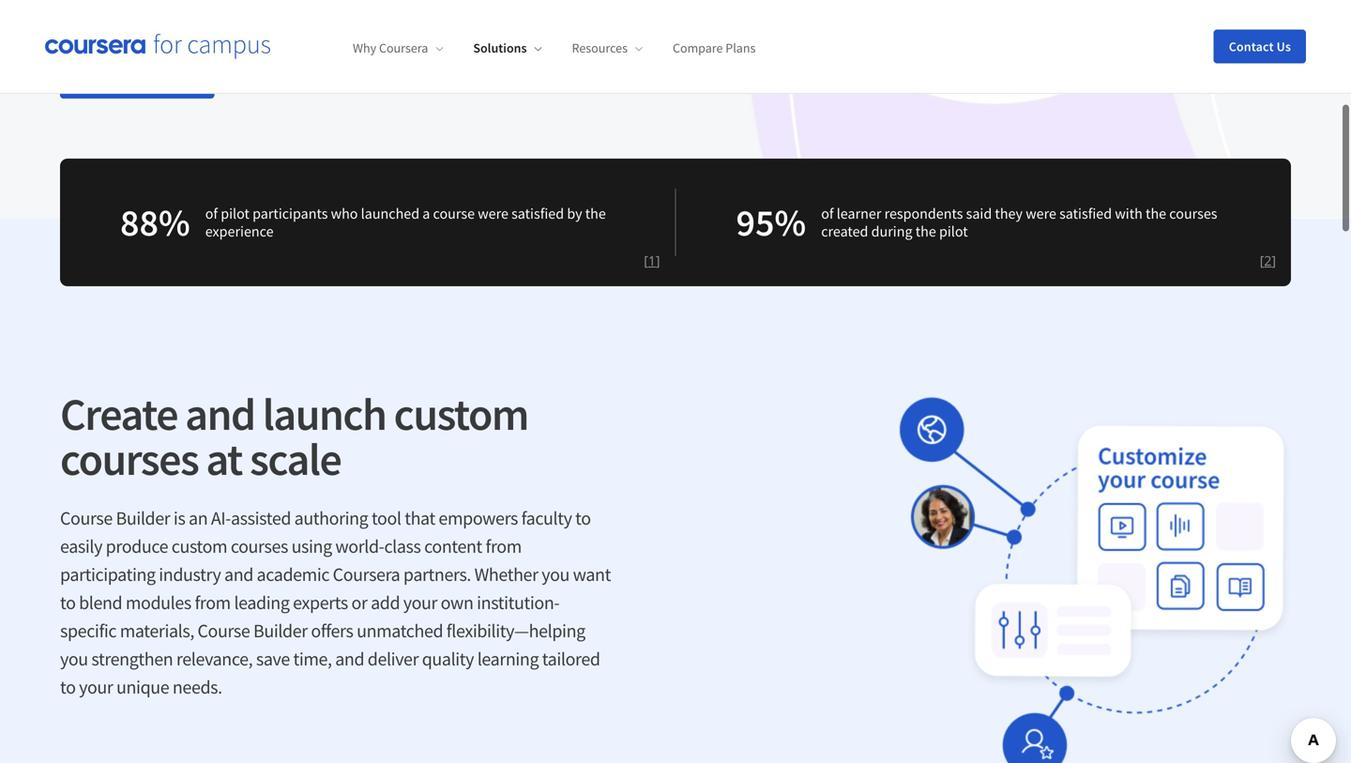Task type: describe. For each thing, give the bounding box(es) containing it.
experience
[[205, 222, 274, 241]]

deliver
[[368, 647, 419, 671]]

solutions link
[[473, 40, 542, 57]]

want
[[573, 563, 611, 586]]

tool
[[372, 507, 401, 530]]

plans
[[726, 40, 756, 57]]

faculty
[[521, 507, 572, 530]]

own
[[441, 591, 474, 614]]

1 horizontal spatial the
[[916, 222, 936, 241]]

at
[[206, 431, 242, 487]]

leading
[[234, 591, 290, 614]]

industry
[[159, 563, 221, 586]]

1 horizontal spatial course
[[198, 619, 250, 643]]

easily
[[60, 535, 102, 558]]

scale
[[250, 431, 341, 487]]

world-
[[335, 535, 384, 558]]

contact us
[[1229, 38, 1291, 55]]

that
[[405, 507, 435, 530]]

coursera for campus image
[[45, 34, 270, 59]]

pilot inside of pilot participants who launched a course were satisfied by the experience
[[221, 204, 250, 223]]

0 vertical spatial builder
[[116, 507, 170, 530]]

why coursera link
[[353, 40, 443, 57]]

courses inside of learner respondents said they were satisfied with the courses created during the pilot
[[1170, 204, 1218, 223]]

of learner respondents said they were satisfied with the courses created during the pilot
[[821, 204, 1218, 241]]

specific
[[60, 619, 116, 643]]

create and launch custom courses at scale
[[60, 386, 528, 487]]

coursera inside course builder is an ai-assisted authoring tool that empowers faculty to easily produce custom courses using world-class content from participating industry and academic coursera partners. whether you want to blend modules from leading experts or add your own institution- specific materials, course builder offers unmatched flexibility—helping you strengthen relevance, save time, and deliver quality learning tailored to your unique needs.
[[333, 563, 400, 586]]

contact us button
[[1214, 30, 1306, 63]]

flexibility—helping
[[447, 619, 585, 643]]

launched
[[361, 204, 420, 223]]

empowers
[[439, 507, 518, 530]]

or
[[351, 591, 367, 614]]

0 horizontal spatial course
[[60, 507, 113, 530]]

1 vertical spatial and
[[224, 563, 253, 586]]

us
[[1277, 38, 1291, 55]]

respondents
[[885, 204, 963, 223]]

the inside of pilot participants who launched a course were satisfied by the experience
[[585, 204, 606, 223]]

a
[[423, 204, 430, 223]]

0 vertical spatial coursera
[[379, 40, 428, 57]]

offers
[[311, 619, 353, 643]]

of pilot participants who launched a course were satisfied by the experience
[[205, 204, 606, 241]]

[ for 88%
[[644, 252, 648, 270]]

] for 88%
[[656, 252, 660, 270]]

add
[[371, 591, 400, 614]]

1 horizontal spatial your
[[403, 591, 437, 614]]

learning
[[477, 647, 539, 671]]

2 horizontal spatial the
[[1146, 204, 1167, 223]]

who
[[331, 204, 358, 223]]

satisfied inside of learner respondents said they were satisfied with the courses created during the pilot
[[1060, 204, 1112, 223]]

during
[[872, 222, 913, 241]]

] for 95%
[[1272, 252, 1276, 270]]

relevance,
[[176, 647, 253, 671]]

course
[[433, 204, 475, 223]]

materials,
[[120, 619, 194, 643]]

create
[[60, 386, 177, 442]]

[ for 95%
[[1260, 252, 1265, 270]]

satisfied inside of pilot participants who launched a course were satisfied by the experience
[[512, 204, 564, 223]]

0 vertical spatial you
[[542, 563, 570, 586]]

95%
[[736, 199, 806, 246]]

launch
[[263, 386, 386, 442]]

is
[[174, 507, 185, 530]]

compare
[[673, 40, 723, 57]]

tailored
[[542, 647, 600, 671]]

quality
[[422, 647, 474, 671]]

unique
[[116, 675, 169, 699]]

2
[[1265, 252, 1272, 270]]

authoring
[[294, 507, 368, 530]]

and inside create and launch custom courses at scale
[[185, 386, 255, 442]]



Task type: locate. For each thing, give the bounding box(es) containing it.
0 horizontal spatial pilot
[[221, 204, 250, 223]]

course up "relevance,"
[[198, 619, 250, 643]]

courses right with at the top right of page
[[1170, 204, 1218, 223]]

you left want
[[542, 563, 570, 586]]

1 horizontal spatial builder
[[253, 619, 308, 643]]

time,
[[293, 647, 332, 671]]

strengthen
[[91, 647, 173, 671]]

save
[[256, 647, 290, 671]]

to down specific
[[60, 675, 76, 699]]

were right they
[[1026, 204, 1057, 223]]

of inside of learner respondents said they were satisfied with the courses created during the pilot
[[821, 204, 834, 223]]

participants
[[253, 204, 328, 223]]

0 horizontal spatial builder
[[116, 507, 170, 530]]

by
[[567, 204, 582, 223]]

course
[[60, 507, 113, 530], [198, 619, 250, 643]]

you
[[542, 563, 570, 586], [60, 647, 88, 671]]

blend
[[79, 591, 122, 614]]

0 horizontal spatial you
[[60, 647, 88, 671]]

said
[[966, 204, 992, 223]]

custom
[[394, 386, 528, 442], [172, 535, 227, 558]]

to left blend
[[60, 591, 76, 614]]

partners.
[[403, 563, 471, 586]]

1 vertical spatial your
[[79, 675, 113, 699]]

from
[[486, 535, 522, 558], [195, 591, 231, 614]]

pilot inside of learner respondents said they were satisfied with the courses created during the pilot
[[939, 222, 968, 241]]

they
[[995, 204, 1023, 223]]

courses inside course builder is an ai-assisted authoring tool that empowers faculty to easily produce custom courses using world-class content from participating industry and academic coursera partners. whether you want to blend modules from leading experts or add your own institution- specific materials, course builder offers unmatched flexibility—helping you strengthen relevance, save time, and deliver quality learning tailored to your unique needs.
[[231, 535, 288, 558]]

created
[[821, 222, 869, 241]]

0 vertical spatial courses
[[1170, 204, 1218, 223]]

1 of from the left
[[205, 204, 218, 223]]

the
[[585, 204, 606, 223], [1146, 204, 1167, 223], [916, 222, 936, 241]]

0 horizontal spatial your
[[79, 675, 113, 699]]

0 vertical spatial your
[[403, 591, 437, 614]]

participating
[[60, 563, 156, 586]]

0 horizontal spatial [
[[644, 252, 648, 270]]

ai-
[[211, 507, 231, 530]]

2 vertical spatial courses
[[231, 535, 288, 558]]

[ 2 ]
[[1260, 252, 1276, 270]]

with
[[1115, 204, 1143, 223]]

content
[[424, 535, 482, 558]]

pilot left they
[[939, 222, 968, 241]]

0 vertical spatial and
[[185, 386, 255, 442]]

satisfied left with at the top right of page
[[1060, 204, 1112, 223]]

learner
[[837, 204, 882, 223]]

1 horizontal spatial courses
[[231, 535, 288, 558]]

]
[[656, 252, 660, 270], [1272, 252, 1276, 270]]

course builder is an ai-assisted authoring tool that empowers faculty to easily produce custom courses using world-class content from participating industry and academic coursera partners. whether you want to blend modules from leading experts or add your own institution- specific materials, course builder offers unmatched flexibility—helping you strengthen relevance, save time, and deliver quality learning tailored to your unique needs.
[[60, 507, 611, 699]]

your
[[403, 591, 437, 614], [79, 675, 113, 699]]

contact
[[1229, 38, 1274, 55]]

custom inside course builder is an ai-assisted authoring tool that empowers faculty to easily produce custom courses using world-class content from participating industry and academic coursera partners. whether you want to blend modules from leading experts or add your own institution- specific materials, course builder offers unmatched flexibility—helping you strengthen relevance, save time, and deliver quality learning tailored to your unique needs.
[[172, 535, 227, 558]]

courses
[[1170, 204, 1218, 223], [60, 431, 198, 487], [231, 535, 288, 558]]

unmatched
[[357, 619, 443, 643]]

1 horizontal spatial [
[[1260, 252, 1265, 270]]

you down specific
[[60, 647, 88, 671]]

0 horizontal spatial custom
[[172, 535, 227, 558]]

class
[[384, 535, 421, 558]]

the right by
[[585, 204, 606, 223]]

coursera down world-
[[333, 563, 400, 586]]

why
[[353, 40, 377, 57]]

were inside of pilot participants who launched a course were satisfied by the experience
[[478, 204, 509, 223]]

1 vertical spatial from
[[195, 591, 231, 614]]

builder
[[116, 507, 170, 530], [253, 619, 308, 643]]

were
[[478, 204, 509, 223], [1026, 204, 1057, 223]]

whether
[[475, 563, 538, 586]]

0 horizontal spatial ]
[[656, 252, 660, 270]]

2 ] from the left
[[1272, 252, 1276, 270]]

satisfied
[[512, 204, 564, 223], [1060, 204, 1112, 223]]

1 horizontal spatial from
[[486, 535, 522, 558]]

0 vertical spatial custom
[[394, 386, 528, 442]]

of inside of pilot participants who launched a course were satisfied by the experience
[[205, 204, 218, 223]]

1 horizontal spatial of
[[821, 204, 834, 223]]

from up whether
[[486, 535, 522, 558]]

of
[[205, 204, 218, 223], [821, 204, 834, 223]]

1 were from the left
[[478, 204, 509, 223]]

0 horizontal spatial from
[[195, 591, 231, 614]]

1 vertical spatial course
[[198, 619, 250, 643]]

produce
[[106, 535, 168, 558]]

1 ] from the left
[[656, 252, 660, 270]]

why coursera
[[353, 40, 428, 57]]

coursera
[[379, 40, 428, 57], [333, 563, 400, 586]]

0 horizontal spatial courses
[[60, 431, 198, 487]]

your down partners.
[[403, 591, 437, 614]]

2 satisfied from the left
[[1060, 204, 1112, 223]]

were right course on the left top of the page
[[478, 204, 509, 223]]

1 horizontal spatial custom
[[394, 386, 528, 442]]

1 horizontal spatial you
[[542, 563, 570, 586]]

0 horizontal spatial were
[[478, 204, 509, 223]]

of for 88%
[[205, 204, 218, 223]]

course up easily
[[60, 507, 113, 530]]

1 satisfied from the left
[[512, 204, 564, 223]]

of right 88%
[[205, 204, 218, 223]]

1 vertical spatial courses
[[60, 431, 198, 487]]

1 vertical spatial coursera
[[333, 563, 400, 586]]

to right faculty
[[575, 507, 591, 530]]

builder up save
[[253, 619, 308, 643]]

1 vertical spatial custom
[[172, 535, 227, 558]]

needs.
[[173, 675, 222, 699]]

2 [ from the left
[[1260, 252, 1265, 270]]

using
[[291, 535, 332, 558]]

assisted
[[231, 507, 291, 530]]

pilot left participants
[[221, 204, 250, 223]]

the right during
[[916, 222, 936, 241]]

[
[[644, 252, 648, 270], [1260, 252, 1265, 270]]

0 horizontal spatial of
[[205, 204, 218, 223]]

custom inside create and launch custom courses at scale
[[394, 386, 528, 442]]

[ 1 ]
[[644, 252, 660, 270]]

compare plans
[[673, 40, 756, 57]]

builder up produce
[[116, 507, 170, 530]]

of for 95%
[[821, 204, 834, 223]]

1 horizontal spatial ]
[[1272, 252, 1276, 270]]

the right with at the top right of page
[[1146, 204, 1167, 223]]

from down the industry
[[195, 591, 231, 614]]

compare plans link
[[673, 40, 756, 57]]

experts
[[293, 591, 348, 614]]

coursera right why
[[379, 40, 428, 57]]

solutions
[[473, 40, 527, 57]]

2 of from the left
[[821, 204, 834, 223]]

1 vertical spatial to
[[60, 591, 76, 614]]

0 horizontal spatial satisfied
[[512, 204, 564, 223]]

0 vertical spatial to
[[575, 507, 591, 530]]

courses inside create and launch custom courses at scale
[[60, 431, 198, 487]]

pilot
[[221, 204, 250, 223], [939, 222, 968, 241]]

0 vertical spatial from
[[486, 535, 522, 558]]

institution-
[[477, 591, 560, 614]]

0 vertical spatial course
[[60, 507, 113, 530]]

resources
[[572, 40, 628, 57]]

0 horizontal spatial the
[[585, 204, 606, 223]]

88%
[[120, 199, 190, 246]]

bc-2060 course builder landing page assets secondaryhero fordarkbackground 700x700 image
[[891, 392, 1291, 763]]

1 horizontal spatial were
[[1026, 204, 1057, 223]]

modules
[[126, 591, 191, 614]]

1 horizontal spatial pilot
[[939, 222, 968, 241]]

courses up is
[[60, 431, 198, 487]]

2 vertical spatial to
[[60, 675, 76, 699]]

2 were from the left
[[1026, 204, 1057, 223]]

academic
[[257, 563, 330, 586]]

satisfied left by
[[512, 204, 564, 223]]

resources link
[[572, 40, 643, 57]]

1 vertical spatial builder
[[253, 619, 308, 643]]

courses down the assisted
[[231, 535, 288, 558]]

were inside of learner respondents said they were satisfied with the courses created during the pilot
[[1026, 204, 1057, 223]]

1 horizontal spatial satisfied
[[1060, 204, 1112, 223]]

2 vertical spatial and
[[335, 647, 364, 671]]

1
[[648, 252, 656, 270]]

1 [ from the left
[[644, 252, 648, 270]]

an
[[189, 507, 208, 530]]

your down 'strengthen'
[[79, 675, 113, 699]]

of left the learner
[[821, 204, 834, 223]]

2 horizontal spatial courses
[[1170, 204, 1218, 223]]

and
[[185, 386, 255, 442], [224, 563, 253, 586], [335, 647, 364, 671]]

1 vertical spatial you
[[60, 647, 88, 671]]



Task type: vqa. For each thing, say whether or not it's contained in the screenshot.
Academies
no



